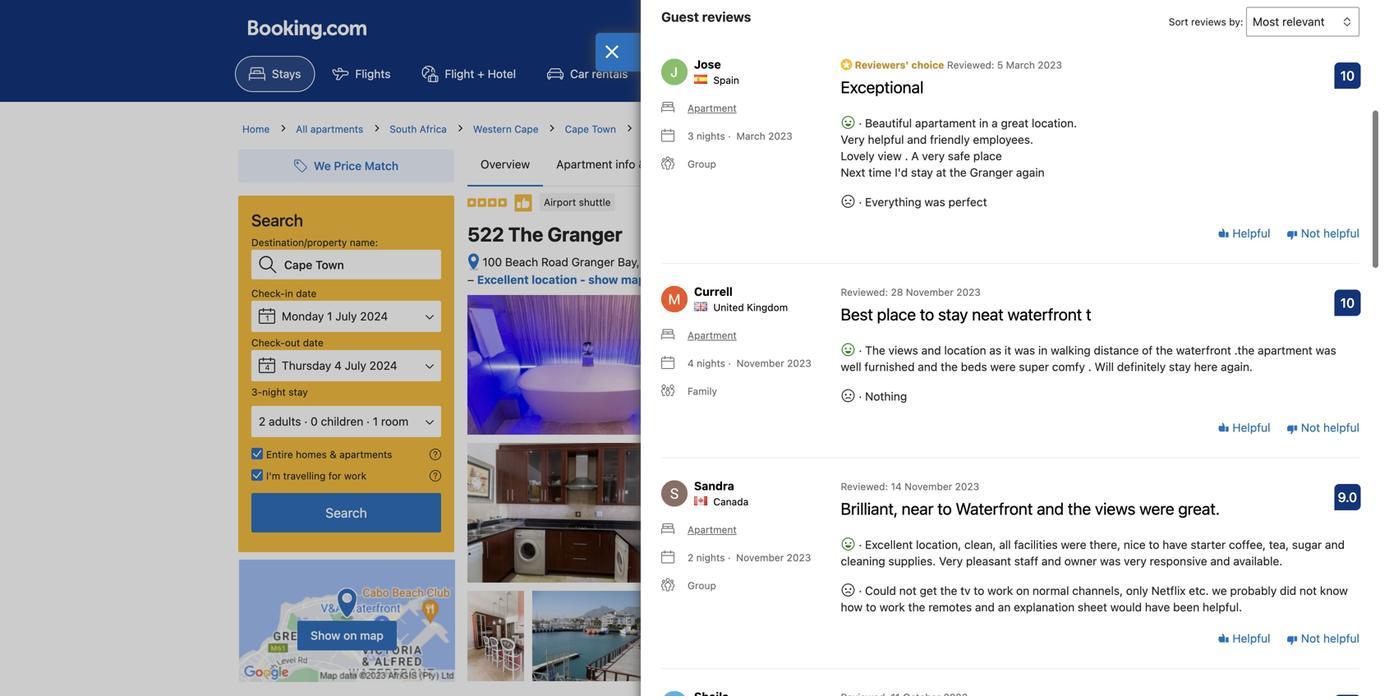 Task type: describe. For each thing, give the bounding box(es) containing it.
sort
[[1169, 16, 1189, 27]]

date for check-in date
[[296, 288, 317, 299]]

excellent location - show map button
[[477, 273, 646, 287]]

nothing
[[865, 389, 907, 403]]

probably
[[1231, 584, 1277, 597]]

road
[[542, 255, 569, 269]]

name:
[[350, 237, 378, 248]]

2
[[688, 552, 694, 563]]

best
[[841, 304, 873, 324]]

south africa
[[390, 123, 447, 135]]

1 vertical spatial as
[[1059, 364, 1070, 376]]

very inside excellent location, clean, all facilities were there, nice to have starter coffee, tea, sugar and cleaning supplies. very pleasant staff and owner was very responsive and available.
[[1124, 554, 1147, 568]]

scored 9.0 element
[[1335, 484, 1361, 510]]

november down the kingdom
[[737, 357, 785, 369]]

to right tv
[[974, 584, 985, 597]]

show
[[311, 629, 341, 642]]

thursday
[[282, 359, 331, 372]]

on inside 'could not get the tv to work on normal channels, only netflix etc. we probably did not know how to work the remotes and an explanation sheet would have been helpful.'
[[1017, 584, 1030, 597]]

2 town from the left
[[814, 123, 838, 135]]

check- for out
[[251, 337, 285, 348]]

2024 for thursday 4 july 2024
[[370, 359, 397, 372]]

1 vertical spatial work
[[988, 584, 1013, 597]]

distance inside list of reviews region
[[1094, 343, 1139, 357]]

clean,
[[965, 538, 996, 551]]

the views and location as it was in walking distance of the waterfront .the apartment was well furnished and the beds were super comfy . will definitely stay here again. down the superb link at the top right of the page
[[942, 364, 1113, 428]]

reserve your apartment stay
[[973, 201, 1129, 214]]

apartments inside the search "section"
[[339, 449, 392, 460]]

· nothing
[[856, 389, 907, 403]]

location inside 100 beach road granger bay, mouille point, 8001 cape town, south africa – excellent location - show map
[[532, 273, 577, 287]]

522 for 522 the granger
[[468, 223, 504, 246]]

have inside excellent location, clean, all facilities were there, nice to have starter coffee, tea, sugar and cleaning supplies. very pleasant staff and owner was very responsive and available.
[[1163, 538, 1188, 551]]

entire
[[266, 449, 293, 460]]

1 horizontal spatial it
[[1073, 364, 1079, 376]]

· up cleaning
[[856, 538, 865, 551]]

to right near
[[938, 499, 952, 518]]

cape town
[[565, 123, 616, 135]]

canada
[[714, 496, 749, 507]]

0 horizontal spatial walking
[[942, 377, 979, 389]]

cape inside 100 beach road granger bay, mouille point, 8001 cape town, south africa – excellent location - show map
[[747, 255, 775, 269]]

very inside beautiful apartament in a great location. very helpful and friendly employees. lovely view . a very safe place next time i'd stay at the granger again
[[922, 149, 945, 163]]

reviews for guest reviews
[[702, 9, 751, 24]]

· down best on the right top
[[856, 343, 865, 357]]

airport taxis link
[[852, 56, 968, 92]]

0 vertical spatial waterfront
[[1008, 304, 1083, 324]]

flights link
[[318, 56, 405, 92]]

all apartments
[[296, 123, 363, 135]]

africa inside 'link'
[[420, 123, 447, 135]]

only
[[1126, 584, 1149, 597]]

guest reviews (80) link
[[851, 143, 978, 186]]

lovely
[[841, 149, 875, 163]]

choice
[[912, 59, 944, 71]]

walking inside list of reviews region
[[1051, 343, 1091, 357]]

granger inside 100 beach road granger bay, mouille point, 8001 cape town, south africa – excellent location - show map
[[572, 255, 615, 269]]

scored 10 element for best place to stay neat waterfront t
[[1335, 290, 1361, 316]]

guest for guest reviews (80)
[[864, 157, 896, 171]]

again. inside list of reviews region
[[1221, 360, 1253, 373]]

a
[[992, 116, 998, 130]]

top-
[[944, 505, 973, 521]]

location,
[[916, 538, 962, 551]]

nice
[[1124, 538, 1146, 551]]

nights for brilliant,
[[697, 552, 725, 563]]

· everything was perfect
[[856, 195, 987, 209]]

i'm
[[266, 470, 280, 482]]

employees.
[[973, 133, 1034, 146]]

search button
[[251, 493, 441, 533]]

entire homes & apartments
[[266, 449, 392, 460]]

western cape link
[[473, 122, 539, 136]]

1 horizontal spatial well
[[1040, 390, 1060, 402]]

the inside beautiful apartament in a great location. very helpful and friendly employees. lovely view . a very safe place next time i'd stay at the granger again
[[950, 165, 967, 179]]

guest for guest reviews
[[662, 9, 699, 24]]

nights for best
[[697, 357, 726, 369]]

by:
[[1230, 16, 1244, 27]]

taxis
[[929, 67, 954, 81]]

not helpful for best place to stay neat waterfront t
[[1298, 421, 1360, 434]]

0 vertical spatial reviewed:
[[947, 59, 995, 71]]

travelling
[[283, 470, 326, 482]]

1 vertical spatial comfy
[[1068, 403, 1099, 415]]

· right 2
[[728, 552, 731, 563]]

point,
[[684, 255, 714, 269]]

stays link
[[235, 56, 315, 92]]

0 horizontal spatial 1
[[266, 314, 269, 323]]

search inside button
[[326, 505, 367, 521]]

1 vertical spatial waterfront
[[1176, 343, 1232, 357]]

4 for 4 nights · november 2023
[[688, 357, 694, 369]]

great.
[[1179, 499, 1220, 518]]

0 horizontal spatial apartment
[[964, 390, 1015, 402]]

apartment for jose
[[688, 102, 737, 114]]

reviews for guest reviews (80)
[[899, 157, 939, 171]]

very inside excellent location, clean, all facilities were there, nice to have starter coffee, tea, sugar and cleaning supplies. very pleasant staff and owner was very responsive and available.
[[939, 554, 963, 568]]

2 vertical spatial waterfront
[[1060, 377, 1111, 389]]

· left africa)
[[856, 116, 865, 130]]

november right '28'
[[906, 286, 954, 298]]

flights
[[355, 67, 391, 81]]

1 vertical spatial super
[[1037, 403, 1065, 415]]

helpful for a
[[1324, 227, 1360, 240]]

brilliant,
[[841, 499, 898, 518]]

facilities
[[703, 157, 749, 171]]

time
[[869, 165, 892, 179]]

currell
[[694, 285, 733, 298]]

helpful for apartment
[[1324, 421, 1360, 434]]

1 horizontal spatial 1
[[327, 309, 332, 323]]

2 vertical spatial work
[[880, 600, 905, 614]]

near
[[902, 499, 934, 518]]

28
[[891, 286, 903, 298]]

super inside list of reviews region
[[1019, 360, 1049, 373]]

522 the granger
[[468, 223, 623, 246]]

western
[[473, 123, 512, 135]]

south inside 100 beach road granger bay, mouille point, 8001 cape town, south africa – excellent location - show map
[[812, 255, 844, 269]]

. inside beautiful apartament in a great location. very helpful and friendly employees. lovely view . a very safe place next time i'd stay at the granger again
[[905, 149, 908, 163]]

would
[[1111, 600, 1142, 614]]

waterfront
[[956, 499, 1033, 518]]

1 not from the left
[[900, 584, 917, 597]]

normal
[[1033, 584, 1069, 597]]

1 vertical spatial furnished
[[1063, 390, 1110, 402]]

scored 10 element for exceptional
[[1335, 62, 1361, 89]]

0 horizontal spatial .the
[[942, 390, 961, 402]]

i'd
[[895, 165, 908, 179]]

list of reviews region
[[652, 36, 1370, 696]]

& for apartments
[[330, 449, 337, 460]]

reviews for sort reviews by:
[[1192, 16, 1227, 27]]

granger down 'airport shuttle'
[[548, 223, 623, 246]]

8.5 element
[[1098, 499, 1126, 527]]

tv
[[961, 584, 971, 597]]

· down united
[[728, 357, 731, 369]]

0 vertical spatial views
[[889, 343, 919, 357]]

map inside 100 beach road granger bay, mouille point, 8001 cape town, south africa – excellent location - show map
[[621, 273, 646, 287]]

1 vertical spatial of
[[1028, 377, 1038, 389]]

mouille
[[643, 255, 681, 269]]

price
[[650, 157, 676, 171]]

2 vertical spatial .
[[1102, 403, 1105, 415]]

check-in date
[[251, 288, 317, 299]]

show
[[588, 273, 618, 287]]

i'm travelling for work
[[266, 470, 367, 482]]

booking.com image
[[248, 20, 367, 39]]

1 not from the top
[[1302, 227, 1321, 240]]

united
[[714, 301, 744, 313]]

hotel
[[488, 67, 516, 81]]

the inside list of reviews region
[[865, 343, 886, 357]]

.the inside list of reviews region
[[1235, 343, 1255, 357]]

have inside 'could not get the tv to work on normal channels, only netflix etc. we probably did not know how to work the remotes and an explanation sheet would have been helpful.'
[[1145, 600, 1170, 614]]

at
[[936, 165, 947, 179]]

helpful.
[[1203, 600, 1243, 614]]

did
[[1280, 584, 1297, 597]]

1 horizontal spatial views
[[964, 364, 992, 376]]

well inside list of reviews region
[[841, 360, 862, 373]]

flight
[[445, 67, 475, 81]]

8001
[[718, 255, 744, 269]]

0 vertical spatial apartments
[[310, 123, 363, 135]]

all
[[296, 123, 308, 135]]

· left nothing
[[859, 389, 862, 403]]

0 horizontal spatial distance
[[982, 377, 1025, 389]]

9.0
[[1338, 489, 1358, 505]]

town,
[[778, 255, 809, 269]]

1 vertical spatial beds
[[982, 403, 1007, 415]]

coffee,
[[1229, 538, 1266, 551]]

etc.
[[1189, 584, 1209, 597]]

helpful for brilliant, near to waterfront and the views were great.
[[1230, 632, 1271, 645]]

not helpful button for best place to stay neat waterfront t
[[1287, 420, 1360, 436]]

beautiful apartament in a great location. very helpful and friendly employees. lovely view . a very safe place next time i'd stay at the granger again
[[841, 116, 1077, 179]]

of inside region
[[1142, 343, 1153, 357]]

brilliant, near to waterfront and the views were great.
[[841, 499, 1220, 518]]

search section
[[232, 136, 461, 683]]

1 vertical spatial .
[[1089, 360, 1092, 373]]

facilities
[[1014, 538, 1058, 551]]

an
[[998, 600, 1011, 614]]

cruises
[[682, 67, 722, 81]]

july for 4
[[345, 359, 366, 372]]

0 horizontal spatial definitely
[[963, 415, 1009, 428]]

could not get the tv to work on normal channels, only netflix etc. we probably did not know how to work the remotes and an explanation sheet would have been helpful.
[[841, 584, 1348, 614]]

valign  initial image
[[514, 193, 533, 213]]

homes
[[296, 449, 327, 460]]

apartment inside 'button'
[[1047, 201, 1103, 214]]

1 vertical spatial again.
[[1060, 415, 1090, 428]]

the up beach
[[508, 223, 544, 246]]

apartment for currell
[[688, 329, 737, 341]]

helpful for best place to stay neat waterfront t
[[1230, 421, 1271, 434]]

check- for in
[[251, 288, 285, 299]]

1 horizontal spatial march
[[1006, 59, 1035, 71]]

very inside beautiful apartament in a great location. very helpful and friendly employees. lovely view . a very safe place next time i'd stay at the granger again
[[841, 133, 865, 146]]

· up facilities
[[728, 130, 731, 142]]

apartment inside list of reviews region
[[1258, 343, 1313, 357]]

not helpful button for brilliant, near to waterfront and the views were great.
[[1287, 630, 1360, 647]]

sugar
[[1293, 538, 1322, 551]]

2 not from the left
[[1300, 584, 1317, 597]]

0 vertical spatial nights
[[697, 130, 725, 142]]

apartment for sandra
[[688, 524, 737, 535]]

was inside excellent location, clean, all facilities were there, nice to have starter coffee, tea, sugar and cleaning supplies. very pleasant staff and owner was very responsive and available.
[[1100, 554, 1121, 568]]

14
[[891, 481, 902, 492]]

not for best place to stay neat waterfront t
[[1302, 421, 1321, 434]]

beach
[[505, 255, 538, 269]]

destination/property name:
[[251, 237, 378, 248]]

1 helpful from the top
[[1230, 227, 1271, 240]]



Task type: locate. For each thing, give the bounding box(es) containing it.
3-
[[251, 386, 262, 398]]

reviewed:
[[947, 59, 995, 71], [841, 286, 888, 298], [841, 481, 888, 492]]

helpful inside beautiful apartament in a great location. very helpful and friendly employees. lovely view . a very safe place next time i'd stay at the granger again
[[868, 133, 904, 146]]

0 vertical spatial march
[[1006, 59, 1035, 71]]

1 check- from the top
[[251, 288, 285, 299]]

0 horizontal spatial will
[[942, 415, 960, 428]]

stay inside the search "section"
[[289, 386, 308, 398]]

search down for
[[326, 505, 367, 521]]

apartment link for brilliant, near to waterfront and the views were great.
[[662, 522, 737, 537]]

excellent up supplies.
[[865, 538, 913, 551]]

3 not helpful from the top
[[1298, 632, 1360, 645]]

0 vertical spatial .the
[[1235, 343, 1255, 357]]

1 vertical spatial not
[[1302, 421, 1321, 434]]

to down could
[[866, 600, 877, 614]]

helpful button for brilliant, near to waterfront and the views were great.
[[1218, 630, 1271, 647]]

check- down 'monday' in the top of the page
[[251, 337, 285, 348]]

nearby
[[1049, 505, 1091, 521]]

beautiful
[[865, 116, 912, 130]]

rated
[[973, 505, 1005, 521]]

(apartment),
[[724, 123, 784, 135]]

definitely inside list of reviews region
[[1117, 360, 1166, 373]]

2 horizontal spatial reviews
[[1192, 16, 1227, 27]]

south
[[390, 123, 417, 135], [812, 255, 844, 269]]

views
[[889, 343, 919, 357], [964, 364, 992, 376], [1095, 499, 1136, 518]]

south inside 'link'
[[390, 123, 417, 135]]

airport for airport taxis
[[889, 67, 926, 81]]

in inside beautiful apartament in a great location. very helpful and friendly employees. lovely view . a very safe place next time i'd stay at the granger again
[[979, 116, 989, 130]]

0 vertical spatial africa
[[420, 123, 447, 135]]

0 vertical spatial walking
[[1051, 343, 1091, 357]]

location down the superb link at the top right of the page
[[1016, 364, 1056, 376]]

click to open map view image
[[468, 253, 480, 272]]

walking down the superb
[[1051, 343, 1091, 357]]

0 vertical spatial 2024
[[360, 309, 388, 323]]

work
[[344, 470, 367, 482], [988, 584, 1013, 597], [880, 600, 905, 614]]

apartments up for
[[339, 449, 392, 460]]

0 vertical spatial check-
[[251, 288, 285, 299]]

1 scored 10 element from the top
[[1335, 62, 1361, 89]]

africa left western
[[420, 123, 447, 135]]

522 the granger (apartment), cape town (south africa) deals
[[643, 123, 933, 135]]

1 vertical spatial on
[[344, 629, 357, 642]]

0 horizontal spatial work
[[344, 470, 367, 482]]

the views and location as it was in walking distance of the waterfront .the apartment was well furnished and the beds were super comfy . will definitely stay here again. inside list of reviews region
[[841, 343, 1337, 373]]

1 vertical spatial helpful
[[1230, 421, 1271, 434]]

it down the superb
[[1073, 364, 1079, 376]]

2 vertical spatial location
[[1016, 364, 1056, 376]]

we
[[1212, 584, 1227, 597]]

0 vertical spatial very
[[922, 149, 945, 163]]

3 not helpful button from the top
[[1287, 630, 1360, 647]]

1 horizontal spatial definitely
[[1117, 360, 1166, 373]]

map inside the search "section"
[[360, 629, 384, 642]]

map down the bay, at left
[[621, 273, 646, 287]]

location down best place to stay neat waterfront t
[[945, 343, 987, 357]]

apartment link for best place to stay neat waterfront t
[[662, 328, 737, 343]]

very down location,
[[939, 554, 963, 568]]

4 for 4
[[265, 363, 270, 372]]

granger inside beautiful apartament in a great location. very helpful and friendly employees. lovely view . a very safe place next time i'd stay at the granger again
[[970, 165, 1013, 179]]

on right show
[[344, 629, 357, 642]]

location down road
[[532, 273, 577, 287]]

and inside beautiful apartament in a great location. very helpful and friendly employees. lovely view . a very safe place next time i'd stay at the granger again
[[907, 133, 927, 146]]

group
[[688, 158, 716, 170], [688, 580, 716, 591]]

0 vertical spatial not helpful
[[1298, 227, 1360, 240]]

nights up family
[[697, 357, 726, 369]]

2 helpful button from the top
[[1218, 420, 1271, 436]]

1 helpful button from the top
[[1218, 225, 1271, 242]]

2 horizontal spatial 4
[[688, 357, 694, 369]]

here inside list of reviews region
[[1194, 360, 1218, 373]]

beds inside list of reviews region
[[961, 360, 988, 373]]

group down 3
[[688, 158, 716, 170]]

0 vertical spatial not helpful button
[[1287, 225, 1360, 242]]

have down netflix
[[1145, 600, 1170, 614]]

3 helpful button from the top
[[1218, 630, 1271, 647]]

africa inside 100 beach road granger bay, mouille point, 8001 cape town, south africa – excellent location - show map
[[847, 255, 878, 269]]

0 vertical spatial july
[[336, 309, 357, 323]]

in
[[979, 116, 989, 130], [285, 288, 293, 299], [1039, 343, 1048, 357], [1105, 364, 1113, 376]]

0 horizontal spatial here
[[1035, 415, 1058, 428]]

0 horizontal spatial march
[[737, 130, 766, 142]]

supplies.
[[889, 554, 936, 568]]

reviewed: 5 march 2023
[[947, 59, 1062, 71]]

location inside list of reviews region
[[945, 343, 987, 357]]

1 right 'monday' in the top of the page
[[327, 309, 332, 323]]

apartment down 'cape town'
[[557, 157, 613, 171]]

search up destination/property
[[251, 210, 303, 230]]

place inside beautiful apartament in a great location. very helpful and friendly employees. lovely view . a very safe place next time i'd stay at the granger again
[[974, 149, 1002, 163]]

top-rated beach nearby element
[[935, 503, 1091, 523]]

reviewed: up best on the right top
[[841, 286, 888, 298]]

0 horizontal spatial guest
[[662, 9, 699, 24]]

the down best place to stay neat waterfront t
[[942, 364, 961, 376]]

excellent down '100'
[[477, 273, 529, 287]]

0 vertical spatial on
[[1017, 584, 1030, 597]]

apartment link down united
[[662, 328, 737, 343]]

1 horizontal spatial .
[[1089, 360, 1092, 373]]

have up responsive
[[1163, 538, 1188, 551]]

the down best on the right top
[[865, 343, 886, 357]]

comfy inside list of reviews region
[[1052, 360, 1086, 373]]

cape right western
[[515, 123, 539, 135]]

10
[[1341, 68, 1355, 83], [1341, 295, 1355, 310]]

info
[[616, 157, 636, 171]]

not helpful for brilliant, near to waterfront and the views were great.
[[1298, 632, 1360, 645]]

africa)
[[874, 123, 905, 135]]

1 horizontal spatial location
[[945, 343, 987, 357]]

guest reviews
[[662, 9, 751, 24]]

2 apartment link from the top
[[662, 328, 737, 343]]

not left get
[[900, 584, 917, 597]]

the left 3
[[663, 123, 681, 135]]

1 horizontal spatial here
[[1194, 360, 1218, 373]]

waterfront
[[1008, 304, 1083, 324], [1176, 343, 1232, 357], [1060, 377, 1111, 389]]

1 vertical spatial apartments
[[339, 449, 392, 460]]

1 horizontal spatial 4
[[334, 359, 342, 372]]

it
[[1005, 343, 1012, 357], [1073, 364, 1079, 376]]

0 vertical spatial south
[[390, 123, 417, 135]]

1 vertical spatial map
[[360, 629, 384, 642]]

2 horizontal spatial location
[[1016, 364, 1056, 376]]

1 town from the left
[[592, 123, 616, 135]]

0 vertical spatial place
[[974, 149, 1002, 163]]

2 helpful from the top
[[1230, 421, 1271, 434]]

helpful button for best place to stay neat waterfront t
[[1218, 420, 1271, 436]]

0 horizontal spatial airport
[[544, 196, 576, 208]]

sort reviews by:
[[1169, 16, 1244, 27]]

1 horizontal spatial work
[[880, 600, 905, 614]]

apartment info & price link
[[543, 143, 690, 186]]

check- up 'monday' in the top of the page
[[251, 288, 285, 299]]

november up near
[[905, 481, 953, 492]]

group for sandra
[[688, 580, 716, 591]]

airport for airport shuttle
[[544, 196, 576, 208]]

cleaning
[[841, 554, 886, 568]]

staff
[[1015, 554, 1039, 568]]

group for jose
[[688, 158, 716, 170]]

0 horizontal spatial map
[[360, 629, 384, 642]]

4 up night
[[265, 363, 270, 372]]

1 vertical spatial definitely
[[963, 415, 1009, 428]]

netflix
[[1152, 584, 1186, 597]]

1 horizontal spatial airport
[[889, 67, 926, 81]]

0 vertical spatial excellent
[[477, 273, 529, 287]]

0 vertical spatial definitely
[[1117, 360, 1166, 373]]

0 horizontal spatial well
[[841, 360, 862, 373]]

africa up best on the right top
[[847, 255, 878, 269]]

march right 5
[[1006, 59, 1035, 71]]

0 vertical spatial helpful button
[[1218, 225, 1271, 242]]

work right for
[[344, 470, 367, 482]]

2 scored 10 element from the top
[[1335, 290, 1361, 316]]

home link
[[242, 122, 270, 136]]

cape town link
[[565, 122, 616, 136]]

sheet
[[1078, 600, 1108, 614]]

reviewed: for place
[[841, 286, 888, 298]]

1 horizontal spatial again.
[[1221, 360, 1253, 373]]

nights right 2
[[697, 552, 725, 563]]

march up facilities
[[737, 130, 766, 142]]

rated superb element
[[935, 312, 1093, 331]]

–
[[468, 273, 474, 287]]

0 vertical spatial apartment
[[1047, 201, 1103, 214]]

to right nice
[[1149, 538, 1160, 551]]

apartments right all
[[310, 123, 363, 135]]

know
[[1320, 584, 1348, 597]]

+
[[478, 67, 485, 81]]

1 not helpful button from the top
[[1287, 225, 1360, 242]]

town left (south
[[814, 123, 838, 135]]

2 nights · november 2023
[[688, 552, 811, 563]]

airport shuttle
[[544, 196, 611, 208]]

granger
[[684, 123, 722, 135], [970, 165, 1013, 179], [548, 223, 623, 246], [572, 255, 615, 269]]

not for brilliant, near to waterfront and the views were great.
[[1302, 632, 1321, 645]]

2 vertical spatial views
[[1095, 499, 1136, 518]]

view
[[878, 149, 902, 163]]

very up lovely
[[841, 133, 865, 146]]

2024 up thursday 4 july 2024
[[360, 309, 388, 323]]

starter
[[1191, 538, 1226, 551]]

channels,
[[1073, 584, 1123, 597]]

work inside the search "section"
[[344, 470, 367, 482]]

1 horizontal spatial guest
[[864, 157, 896, 171]]

10 for exceptional
[[1341, 68, 1355, 83]]

2024 down monday 1 july 2024
[[370, 359, 397, 372]]

map
[[621, 273, 646, 287], [360, 629, 384, 642]]

nights right 3
[[697, 130, 725, 142]]

1 horizontal spatial apartment
[[1047, 201, 1103, 214]]

and inside 'could not get the tv to work on normal channels, only netflix etc. we probably did not know how to work the remotes and an explanation sheet would have been helpful.'
[[975, 600, 995, 614]]

(80)
[[942, 157, 965, 171]]

views down neat
[[964, 364, 992, 376]]

1 vertical spatial place
[[877, 304, 916, 324]]

1 group from the top
[[688, 158, 716, 170]]

work up the an
[[988, 584, 1013, 597]]

1 vertical spatial 10
[[1341, 295, 1355, 310]]

0 horizontal spatial it
[[1005, 343, 1012, 357]]

views up nothing
[[889, 343, 919, 357]]

was
[[925, 195, 946, 209], [1015, 343, 1036, 357], [1316, 343, 1337, 357], [1082, 364, 1102, 376], [1018, 390, 1038, 402], [1100, 554, 1121, 568]]

1 apartment link from the top
[[662, 101, 737, 115]]

3 not from the top
[[1302, 632, 1321, 645]]

0 horizontal spatial views
[[889, 343, 919, 357]]

date for check-out date
[[303, 337, 324, 348]]

south down flights
[[390, 123, 417, 135]]

0 vertical spatial have
[[1163, 538, 1188, 551]]

group down 2
[[688, 580, 716, 591]]

1 horizontal spatial search
[[326, 505, 367, 521]]

2 horizontal spatial views
[[1095, 499, 1136, 518]]

november down canada
[[736, 552, 784, 563]]

overview
[[481, 157, 530, 171]]

0 horizontal spatial town
[[592, 123, 616, 135]]

& up for
[[330, 449, 337, 460]]

·
[[856, 116, 865, 130], [728, 130, 731, 142], [859, 195, 862, 209], [856, 343, 865, 357], [728, 357, 731, 369], [859, 389, 862, 403], [856, 538, 865, 551], [728, 552, 731, 563], [856, 584, 865, 597]]

1 vertical spatial nights
[[697, 357, 726, 369]]

car rentals
[[570, 67, 628, 81]]

.
[[905, 149, 908, 163], [1089, 360, 1092, 373], [1102, 403, 1105, 415]]

cape right (apartment),
[[787, 123, 811, 135]]

best place to stay neat waterfront t
[[841, 304, 1092, 324]]

reviewed: for near
[[841, 481, 888, 492]]

rentals
[[592, 67, 628, 81]]

· down 'next'
[[859, 195, 862, 209]]

1 horizontal spatial africa
[[847, 255, 878, 269]]

& for price
[[639, 157, 647, 171]]

100
[[483, 255, 502, 269]]

distance
[[1094, 343, 1139, 357], [982, 377, 1025, 389]]

airport
[[889, 67, 926, 81], [544, 196, 576, 208]]

0 horizontal spatial africa
[[420, 123, 447, 135]]

place down "employees."
[[974, 149, 1002, 163]]

to inside excellent location, clean, all facilities were there, nice to have starter coffee, tea, sugar and cleaning supplies. very pleasant staff and owner was very responsive and available.
[[1149, 538, 1160, 551]]

as down the superb
[[1059, 364, 1070, 376]]

scored 10 element
[[1335, 62, 1361, 89], [1335, 290, 1361, 316]]

2 check- from the top
[[251, 337, 285, 348]]

4 up family
[[688, 357, 694, 369]]

sandra
[[694, 479, 735, 492]]

3 apartment link from the top
[[662, 522, 737, 537]]

jose
[[694, 57, 721, 71]]

not right did
[[1300, 584, 1317, 597]]

522
[[643, 123, 661, 135], [468, 223, 504, 246]]

helpful for and
[[1324, 632, 1360, 645]]

place
[[974, 149, 1002, 163], [877, 304, 916, 324]]

will
[[1095, 360, 1114, 373], [942, 415, 960, 428]]

0 vertical spatial furnished
[[865, 360, 915, 373]]

stay inside beautiful apartament in a great location. very helpful and friendly employees. lovely view . a very safe place next time i'd stay at the granger again
[[911, 165, 933, 179]]

apartment down spain
[[688, 102, 737, 114]]

reviewers' choice
[[853, 59, 944, 71]]

neat
[[972, 304, 1004, 324]]

apartment down united
[[688, 329, 737, 341]]

available.
[[1234, 554, 1283, 568]]

522 for 522 the granger (apartment), cape town (south africa) deals
[[643, 123, 661, 135]]

have
[[1163, 538, 1188, 551], [1145, 600, 1170, 614]]

· up how
[[856, 584, 865, 597]]

it inside list of reviews region
[[1005, 343, 1012, 357]]

out
[[285, 337, 300, 348]]

granger down "employees."
[[970, 165, 1013, 179]]

1 vertical spatial well
[[1040, 390, 1060, 402]]

1 vertical spatial apartment
[[1258, 343, 1313, 357]]

perfect
[[949, 195, 987, 209]]

check-out date
[[251, 337, 324, 348]]

furnished up nothing
[[865, 360, 915, 373]]

very down nice
[[1124, 554, 1147, 568]]

1 not helpful from the top
[[1298, 227, 1360, 240]]

2 vertical spatial not helpful
[[1298, 632, 1360, 645]]

excellent inside 100 beach road granger bay, mouille point, 8001 cape town, south africa – excellent location - show map
[[477, 273, 529, 287]]

0 horizontal spatial of
[[1028, 377, 1038, 389]]

4 right thursday
[[334, 359, 342, 372]]

top-rated beach nearby
[[944, 505, 1091, 521]]

will inside list of reviews region
[[1095, 360, 1114, 373]]

superb
[[1049, 314, 1093, 329]]

& inside the search "section"
[[330, 449, 337, 460]]

0 vertical spatial it
[[1005, 343, 1012, 357]]

0 horizontal spatial not
[[900, 584, 917, 597]]

western cape
[[473, 123, 539, 135]]

0 vertical spatial beds
[[961, 360, 988, 373]]

destination/property
[[251, 237, 347, 248]]

0 vertical spatial super
[[1019, 360, 1049, 373]]

july right thursday
[[345, 359, 366, 372]]

stay inside 'button'
[[1106, 201, 1129, 214]]

granger up show
[[572, 255, 615, 269]]

reviewed: 28 november 2023
[[841, 286, 981, 298]]

map right show
[[360, 629, 384, 642]]

spain
[[714, 74, 740, 86]]

walking down best place to stay neat waterfront t
[[942, 377, 979, 389]]

1 vertical spatial africa
[[847, 255, 878, 269]]

south right town,
[[812, 255, 844, 269]]

apartment link up 3
[[662, 101, 737, 115]]

to down reviewed: 28 november 2023
[[920, 304, 935, 324]]

everything
[[865, 195, 922, 209]]

town up apartment info & price
[[592, 123, 616, 135]]

0 vertical spatial very
[[841, 133, 865, 146]]

excellent inside excellent location, clean, all facilities were there, nice to have starter coffee, tea, sugar and cleaning supplies. very pleasant staff and owner was very responsive and available.
[[865, 538, 913, 551]]

night
[[262, 386, 286, 398]]

july for 1
[[336, 309, 357, 323]]

522 up price
[[643, 123, 661, 135]]

2 not from the top
[[1302, 421, 1321, 434]]

2 10 from the top
[[1341, 295, 1355, 310]]

very up the at
[[922, 149, 945, 163]]

work down could
[[880, 600, 905, 614]]

1 vertical spatial have
[[1145, 600, 1170, 614]]

1 horizontal spatial distance
[[1094, 343, 1139, 357]]

the views and location as it was in walking distance of the waterfront .the apartment was well furnished and the beds were super comfy . will definitely stay here again. down the superb
[[841, 343, 1337, 373]]

1 horizontal spatial furnished
[[1063, 390, 1110, 402]]

0 vertical spatial well
[[841, 360, 862, 373]]

apartment
[[1047, 201, 1103, 214], [1258, 343, 1313, 357], [964, 390, 1015, 402]]

2 horizontal spatial apartment
[[1258, 343, 1313, 357]]

4 inside list of reviews region
[[688, 357, 694, 369]]

0 horizontal spatial search
[[251, 210, 303, 230]]

1 horizontal spatial town
[[814, 123, 838, 135]]

3 helpful from the top
[[1230, 632, 1271, 645]]

and
[[907, 133, 927, 146], [922, 343, 941, 357], [918, 360, 938, 373], [995, 364, 1013, 376], [942, 403, 960, 415], [1037, 499, 1064, 518], [1325, 538, 1345, 551], [1042, 554, 1062, 568], [1211, 554, 1231, 568], [975, 600, 995, 614]]

1 vertical spatial march
[[737, 130, 766, 142]]

apartment link up 2
[[662, 522, 737, 537]]

as down "rated superb" element
[[990, 343, 1002, 357]]

place down '28'
[[877, 304, 916, 324]]

1 horizontal spatial not
[[1300, 584, 1317, 597]]

were inside excellent location, clean, all facilities were there, nice to have starter coffee, tea, sugar and cleaning supplies. very pleasant staff and owner was very responsive and available.
[[1061, 538, 1087, 551]]

1 down check-in date
[[266, 314, 269, 323]]

guest
[[662, 9, 699, 24], [864, 157, 896, 171]]

1 horizontal spatial of
[[1142, 343, 1153, 357]]

reviewed: up brilliant,
[[841, 481, 888, 492]]

1 vertical spatial reviewed:
[[841, 286, 888, 298]]

cruises link
[[645, 56, 736, 92]]

2 group from the top
[[688, 580, 716, 591]]

cape up apartment info & price
[[565, 123, 589, 135]]

facilities link
[[690, 143, 762, 186]]

0 vertical spatial comfy
[[1052, 360, 1086, 373]]

reviewed: left 5
[[947, 59, 995, 71]]

1 10 from the top
[[1341, 68, 1355, 83]]

date up 'monday' in the top of the page
[[296, 288, 317, 299]]

1 vertical spatial here
[[1035, 415, 1058, 428]]

it down "rated superb" element
[[1005, 343, 1012, 357]]

on up explanation
[[1017, 584, 1030, 597]]

furnished down the superb
[[1063, 390, 1110, 402]]

on inside the search "section"
[[344, 629, 357, 642]]

522 up '100'
[[468, 223, 504, 246]]

0 vertical spatial guest
[[662, 9, 699, 24]]

2 not helpful from the top
[[1298, 421, 1360, 434]]

furnished inside list of reviews region
[[865, 360, 915, 373]]

reviewed: 14 november 2023
[[841, 481, 980, 492]]

home
[[242, 123, 270, 135]]

2 not helpful button from the top
[[1287, 420, 1360, 436]]

1 vertical spatial search
[[326, 505, 367, 521]]

10 for best place to stay neat waterfront t
[[1341, 295, 1355, 310]]

in inside the search "section"
[[285, 288, 293, 299]]

close image
[[605, 45, 620, 58]]

as inside list of reviews region
[[990, 343, 1002, 357]]

could
[[865, 584, 897, 597]]

1 vertical spatial walking
[[942, 377, 979, 389]]

united kingdom
[[714, 301, 788, 313]]

1 vertical spatial check-
[[251, 337, 285, 348]]

1 horizontal spatial .the
[[1235, 343, 1255, 357]]

beach
[[1008, 505, 1046, 521]]

granger up facilities
[[684, 123, 722, 135]]

exceptional
[[841, 77, 924, 96]]

2024 for monday 1 july 2024
[[360, 309, 388, 323]]

south africa link
[[390, 122, 447, 136]]



Task type: vqa. For each thing, say whether or not it's contained in the screenshot.
Drink
no



